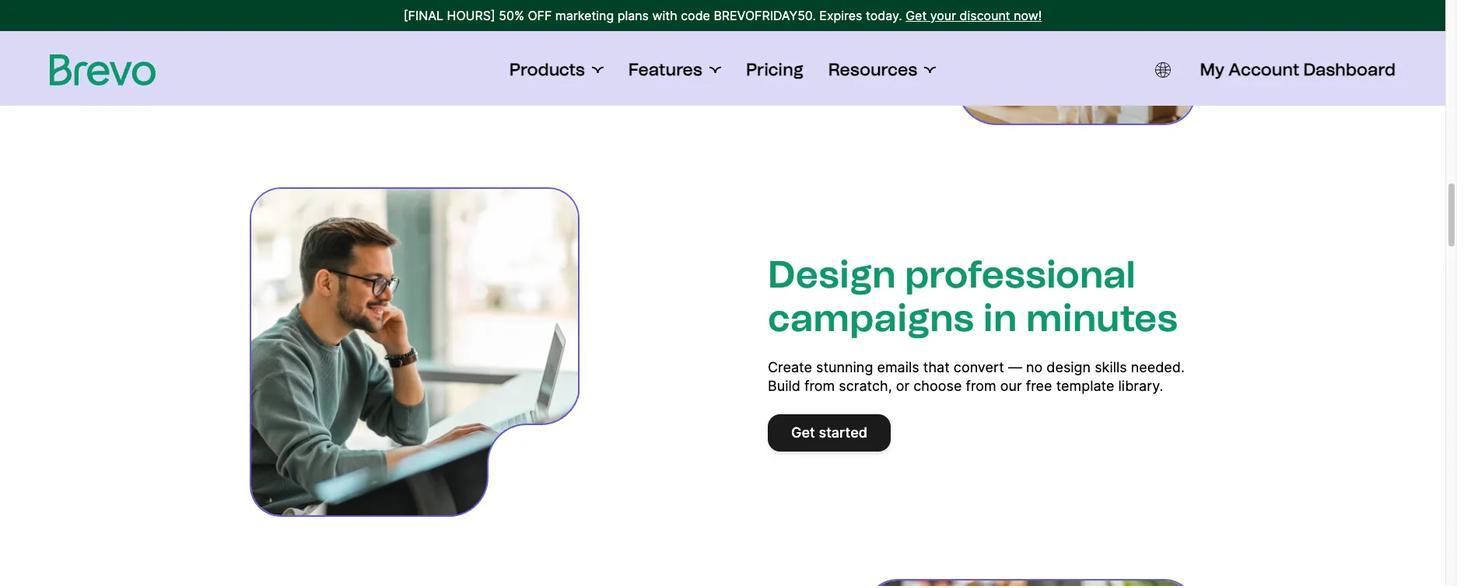 Task type: vqa. For each thing, say whether or not it's contained in the screenshot.
skills
yes



Task type: locate. For each thing, give the bounding box(es) containing it.
design
[[1047, 360, 1091, 376]]

resources
[[829, 59, 918, 80]]

off
[[528, 8, 552, 23]]

get
[[906, 8, 927, 23], [791, 425, 815, 441]]

expires
[[820, 8, 863, 23]]

1 horizontal spatial from
[[966, 378, 997, 395]]

get left your
[[906, 8, 927, 23]]

code
[[681, 8, 710, 23]]

get left started
[[791, 425, 815, 441]]

0 vertical spatial get
[[906, 8, 927, 23]]

today.
[[866, 8, 903, 23]]

choose
[[914, 378, 962, 395]]

your
[[931, 8, 957, 23]]

hours]
[[447, 8, 495, 23]]

build
[[768, 378, 801, 395]]

products
[[510, 59, 585, 80]]

from down "stunning"
[[805, 378, 835, 395]]

[final hours] 50% off marketing plans with code brevofriday50. expires today. get your discount now!
[[404, 8, 1042, 23]]

my
[[1200, 59, 1225, 80]]

— no
[[1009, 360, 1043, 376]]

scratch,
[[839, 378, 892, 395]]

products link
[[510, 59, 604, 81]]

emails
[[877, 360, 920, 376]]

our
[[1001, 378, 1022, 395]]

free
[[1026, 378, 1053, 395]]

button image
[[1155, 62, 1171, 78]]

1 vertical spatial get
[[791, 425, 815, 441]]

minutes
[[1026, 296, 1178, 341]]

from
[[805, 378, 835, 395], [966, 378, 997, 395]]

marketing
[[556, 8, 614, 23]]

0 horizontal spatial get
[[791, 425, 815, 441]]

or
[[896, 378, 910, 395]]

create stunning emails that convert — no design skills needed. build from scratch, or choose from our free template library.
[[768, 360, 1185, 395]]

brevofriday50.
[[714, 8, 816, 23]]

from down convert
[[966, 378, 997, 395]]

features link
[[629, 59, 721, 81]]

brevo image
[[50, 54, 156, 86]]

design
[[768, 252, 896, 297]]

0 horizontal spatial from
[[805, 378, 835, 395]]

library.
[[1119, 378, 1164, 395]]

get started
[[791, 425, 868, 441]]



Task type: describe. For each thing, give the bounding box(es) containing it.
with
[[652, 8, 678, 23]]

that
[[924, 360, 950, 376]]

pricing link
[[746, 59, 804, 81]]

dashboard
[[1304, 59, 1396, 80]]

started
[[819, 425, 868, 441]]

1 from from the left
[[805, 378, 835, 395]]

get started button
[[768, 415, 891, 452]]

random image
[[250, 188, 580, 518]]

get your discount now! link
[[906, 6, 1042, 25]]

now!
[[1014, 8, 1042, 23]]

my account dashboard link
[[1200, 59, 1396, 81]]

needed.
[[1131, 360, 1185, 376]]

discount
[[960, 8, 1011, 23]]

in
[[983, 296, 1018, 341]]

skills
[[1095, 360, 1127, 376]]

template
[[1057, 378, 1115, 395]]

create
[[768, 360, 813, 376]]

get inside button
[[791, 425, 815, 441]]

50%
[[499, 8, 524, 23]]

[final
[[404, 8, 444, 23]]

resources link
[[829, 59, 936, 81]]

stunning
[[816, 360, 873, 376]]

design professional campaigns in minutes
[[768, 252, 1178, 341]]

campaigns
[[768, 296, 974, 341]]

professional
[[905, 252, 1136, 297]]

1 horizontal spatial get
[[906, 8, 927, 23]]

plans
[[618, 8, 649, 23]]

pricing
[[746, 59, 804, 80]]

account
[[1229, 59, 1300, 80]]

my account dashboard
[[1200, 59, 1396, 80]]

convert
[[954, 360, 1005, 376]]

2 from from the left
[[966, 378, 997, 395]]

features
[[629, 59, 703, 80]]



